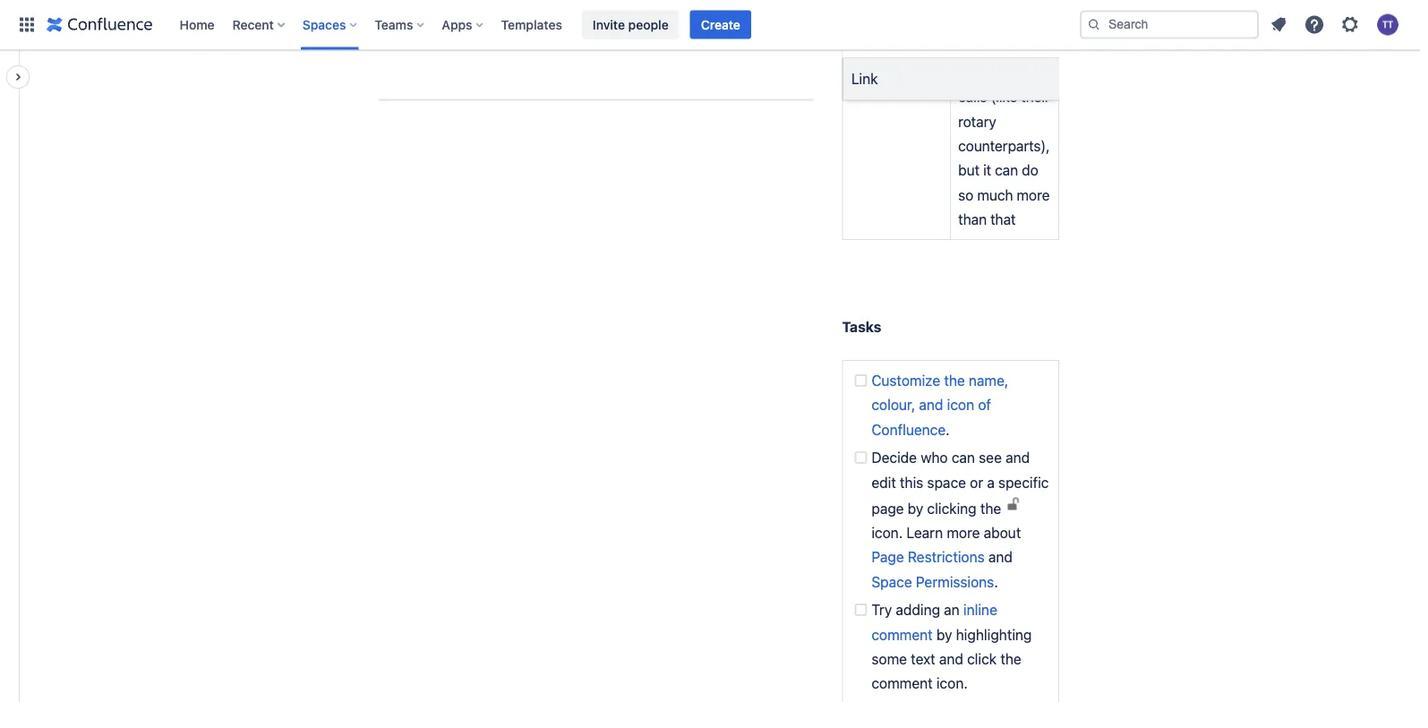 Task type: locate. For each thing, give the bounding box(es) containing it.
1 horizontal spatial .
[[995, 573, 999, 590]]

inline comment link
[[872, 601, 1002, 643]]

confluence inside the confluence 101: organize your work in spaces
[[527, 0, 600, 11]]

1 horizontal spatial by
[[937, 626, 953, 643]]

inline comment
[[872, 601, 1002, 643]]

0 horizontal spatial icon.
[[872, 524, 903, 541]]

expand sidebar image
[[0, 59, 39, 95]]

banner containing home
[[0, 0, 1421, 50]]

Search field
[[1080, 10, 1259, 39]]

and inside by highlighting some text and click the comment icon.
[[940, 651, 964, 668]]

101:
[[604, 0, 629, 11]]

0 horizontal spatial confluence
[[527, 0, 600, 11]]

about
[[984, 524, 1021, 541]]

search image
[[1087, 17, 1102, 32]]

confluence
[[527, 0, 600, 11], [872, 421, 946, 438]]

icon. inside 'icon. learn more about page restrictions and space permissions .'
[[872, 524, 903, 541]]

of
[[978, 396, 992, 413]]

spaces
[[303, 17, 346, 32]]

1 vertical spatial icon.
[[937, 675, 968, 692]]

icon. down the click
[[937, 675, 968, 692]]

. down icon
[[946, 421, 950, 438]]

and inside decide who can see and edit this space or a specific page by clicking the
[[1006, 449, 1030, 466]]

click
[[968, 651, 997, 668]]

icon. down page
[[872, 524, 903, 541]]

recent button
[[227, 10, 292, 39]]

can
[[952, 449, 975, 466]]

icon
[[947, 396, 975, 413]]

1 horizontal spatial confluence
[[872, 421, 946, 438]]

permissions
[[916, 573, 995, 590]]

customize the name, colour, and icon of confluence link
[[872, 372, 1013, 438]]

1 horizontal spatial icon.
[[937, 675, 968, 692]]

comment
[[872, 626, 933, 643], [872, 675, 933, 692]]

2 comment from the top
[[872, 675, 933, 692]]

confluence 101: organize your work in spaces
[[379, 0, 773, 35]]

and
[[919, 396, 944, 413], [1006, 449, 1030, 466], [989, 549, 1013, 566], [940, 651, 964, 668]]

the
[[944, 372, 965, 389], [981, 500, 1002, 517], [1001, 651, 1022, 668]]

customize the name, colour, and icon of confluence
[[872, 372, 1013, 438]]

0 horizontal spatial .
[[946, 421, 950, 438]]

try
[[872, 601, 892, 619]]

the up icon
[[944, 372, 965, 389]]

2 vertical spatial the
[[1001, 651, 1022, 668]]

1 vertical spatial by
[[937, 626, 953, 643]]

space permissions link
[[872, 573, 995, 590]]

confluence image
[[47, 14, 153, 35], [47, 14, 153, 35]]

invite people
[[593, 17, 669, 32]]

your profile and preferences image
[[1378, 14, 1399, 35]]

by down an
[[937, 626, 953, 643]]

1 comment from the top
[[872, 626, 933, 643]]

some
[[872, 651, 907, 668]]

and left icon
[[919, 396, 944, 413]]

this
[[900, 474, 924, 491]]

highlighting
[[956, 626, 1032, 643]]

1 vertical spatial confluence
[[872, 421, 946, 438]]

.
[[946, 421, 950, 438], [995, 573, 999, 590]]

the right the click
[[1001, 651, 1022, 668]]

icon. learn more about page restrictions and space permissions .
[[872, 500, 1025, 590]]

and down the about
[[989, 549, 1013, 566]]

1 vertical spatial the
[[981, 500, 1002, 517]]

0 vertical spatial confluence
[[527, 0, 600, 11]]

colour,
[[872, 396, 916, 413]]

by down this
[[908, 500, 924, 517]]

0 vertical spatial icon.
[[872, 524, 903, 541]]

no sort applied to the column image
[[1058, 71, 1065, 82]]

more
[[947, 524, 980, 541]]

. inside 'icon. learn more about page restrictions and space permissions .'
[[995, 573, 999, 590]]

home
[[180, 17, 215, 32]]

banner
[[0, 0, 1421, 50]]

0 vertical spatial the
[[944, 372, 965, 389]]

and inside customize the name, colour, and icon of confluence
[[919, 396, 944, 413]]

decide
[[872, 449, 917, 466]]

spaces button
[[297, 10, 364, 39]]

0 horizontal spatial by
[[908, 500, 924, 517]]

comment down some
[[872, 675, 933, 692]]

comment up some
[[872, 626, 933, 643]]

0 vertical spatial by
[[908, 500, 924, 517]]

templates
[[501, 17, 562, 32]]

1 vertical spatial comment
[[872, 675, 933, 692]]

the down a
[[981, 500, 1002, 517]]

organize
[[633, 0, 688, 11]]

teams button
[[369, 10, 431, 39]]

1 vertical spatial .
[[995, 573, 999, 590]]

tasks
[[842, 318, 882, 335]]

icon.
[[872, 524, 903, 541], [937, 675, 968, 692]]

adding
[[896, 601, 941, 619]]

0 vertical spatial comment
[[872, 626, 933, 643]]

by
[[908, 500, 924, 517], [937, 626, 953, 643]]

confluence up templates
[[527, 0, 600, 11]]

confluence down colour,
[[872, 421, 946, 438]]

by inside decide who can see and edit this space or a specific page by clicking the
[[908, 500, 924, 517]]

an
[[944, 601, 960, 619]]

link
[[852, 70, 878, 87]]

page
[[872, 549, 904, 566]]

and inside 'icon. learn more about page restrictions and space permissions .'
[[989, 549, 1013, 566]]

. up inline
[[995, 573, 999, 590]]

and up specific
[[1006, 449, 1030, 466]]

spaces
[[379, 18, 425, 35]]

and right text
[[940, 651, 964, 668]]



Task type: describe. For each thing, give the bounding box(es) containing it.
appswitcher icon image
[[16, 14, 38, 35]]

inline
[[964, 601, 998, 619]]

customize
[[872, 372, 941, 389]]

in
[[758, 0, 770, 11]]

work
[[724, 0, 755, 11]]

learn
[[907, 524, 943, 541]]

confluence inside customize the name, colour, and icon of confluence
[[872, 421, 946, 438]]

the inside by highlighting some text and click the comment icon.
[[1001, 651, 1022, 668]]

clicking
[[928, 500, 977, 517]]

comment inside by highlighting some text and click the comment icon.
[[872, 675, 933, 692]]

help icon image
[[1304, 14, 1326, 35]]

invite people button
[[582, 10, 680, 39]]

global element
[[11, 0, 1077, 50]]

and for highlighting
[[940, 651, 964, 668]]

the inside decide who can see and edit this space or a specific page by clicking the
[[981, 500, 1002, 517]]

and for the
[[919, 396, 944, 413]]

name,
[[969, 372, 1009, 389]]

by inside by highlighting some text and click the comment icon.
[[937, 626, 953, 643]]

0 vertical spatial .
[[946, 421, 950, 438]]

invite
[[593, 17, 625, 32]]

teams
[[375, 17, 413, 32]]

try adding an
[[872, 601, 964, 619]]

or
[[970, 474, 984, 491]]

icon. inside by highlighting some text and click the comment icon.
[[937, 675, 968, 692]]

templates link
[[496, 10, 568, 39]]

by highlighting some text and click the comment icon.
[[872, 626, 1036, 692]]

apps button
[[437, 10, 490, 39]]

confluence 101: organize your work in spaces link
[[379, 0, 773, 35]]

decide who can see and edit this space or a specific page by clicking the
[[872, 449, 1053, 517]]

a
[[987, 474, 995, 491]]

and for who
[[1006, 449, 1030, 466]]

see
[[979, 449, 1002, 466]]

edit
[[872, 474, 897, 491]]

recent
[[233, 17, 274, 32]]

create link
[[690, 10, 751, 39]]

apps
[[442, 17, 473, 32]]

who
[[921, 449, 948, 466]]

specific
[[999, 474, 1049, 491]]

settings icon image
[[1340, 14, 1362, 35]]

comment inside inline comment
[[872, 626, 933, 643]]

people
[[629, 17, 669, 32]]

space
[[872, 573, 912, 590]]

notification icon image
[[1268, 14, 1290, 35]]

create
[[701, 17, 741, 32]]

your
[[691, 0, 720, 11]]

page restrictions link
[[872, 549, 985, 566]]

space
[[928, 474, 967, 491]]

the inside customize the name, colour, and icon of confluence
[[944, 372, 965, 389]]

text
[[911, 651, 936, 668]]

restrictions
[[908, 549, 985, 566]]

home link
[[174, 10, 220, 39]]

page
[[872, 500, 904, 517]]



Task type: vqa. For each thing, say whether or not it's contained in the screenshot.
Assignee
no



